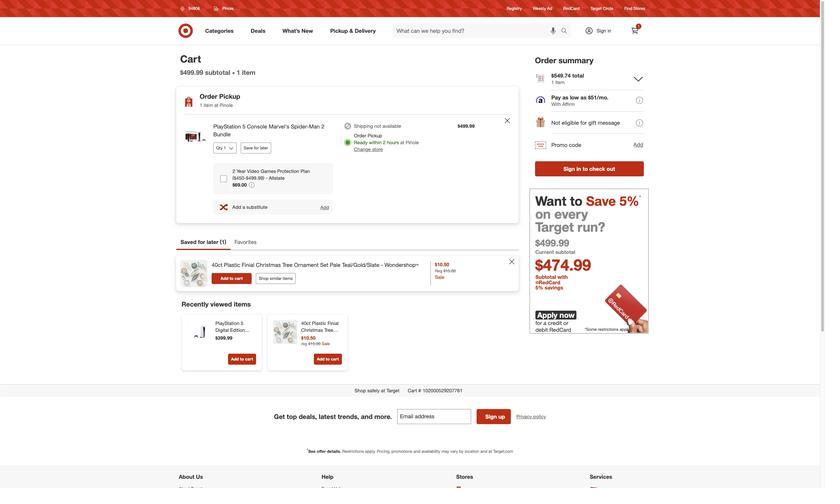Task type: vqa. For each thing, say whether or not it's contained in the screenshot.
'Privacy'
yes



Task type: describe. For each thing, give the bounding box(es) containing it.
offer
[[317, 449, 326, 454]]

on every target run?
[[536, 206, 606, 235]]

add to cart button for playstation 5 digital edition console
[[228, 354, 256, 365]]

wondershop™ inside "link"
[[385, 262, 419, 269]]

sign for sign up
[[486, 414, 497, 421]]

add to cart for add to cart button on top of viewed
[[221, 276, 243, 281]]

for inside button
[[254, 145, 259, 150]]

out
[[607, 165, 616, 172]]

$15.00 for $10.50 reg $15.00 sale
[[444, 269, 456, 274]]

finial for 40ct plastic finial christmas tree ornament set pale teal/gold/slate - wondershop™
[[242, 262, 254, 269]]

finial for 40ct plastic finial christmas tree ornament set - wondershop™
[[328, 321, 339, 326]]

sale for $10.50 reg $15.00 sale
[[322, 341, 330, 346]]

1 horizontal spatial item
[[242, 69, 256, 76]]

restrictions
[[342, 449, 364, 454]]

0 horizontal spatial and
[[361, 413, 373, 421]]

shop safely at target
[[355, 388, 400, 394]]

to right want
[[570, 193, 583, 209]]

1 item
[[237, 69, 256, 76]]

0 vertical spatial apply.
[[620, 327, 630, 332]]

current
[[536, 249, 554, 255]]

0 vertical spatial pickup
[[330, 27, 348, 34]]

playstation for playstation 5 console marvel's spider-man 2 bundle
[[213, 123, 241, 130]]

items for shop similar items
[[283, 276, 293, 281]]

$499.99)
[[246, 175, 264, 181]]

102000529207761
[[423, 388, 463, 394]]

reg
[[435, 269, 443, 274]]

change store button
[[354, 146, 383, 153]]

later for save for later
[[260, 145, 268, 150]]

1 inside order pickup 1 item at pinole
[[200, 102, 202, 108]]

5 for digital
[[241, 321, 244, 326]]

not
[[552, 119, 561, 126]]

shop similar items button
[[256, 273, 296, 284]]

what's new
[[283, 27, 313, 34]]

want
[[536, 193, 567, 209]]

target circle
[[591, 6, 614, 11]]

item
[[354, 452, 364, 458]]

man
[[309, 123, 320, 130]]

pay as low as $51/mo. with affirm
[[552, 94, 609, 107]]

sign for sign in to check out
[[564, 165, 575, 172]]

94806 button
[[176, 2, 207, 15]]

to left check
[[583, 165, 588, 172]]

cart for add to cart button corresponding to 40ct plastic finial christmas tree ornament set - wondershop™
[[331, 357, 339, 362]]

apply now button
[[536, 311, 577, 320]]

*some
[[585, 327, 597, 332]]

a inside apply now for a credit or debit redcard
[[544, 320, 547, 327]]

credit
[[548, 320, 562, 327]]

)
[[225, 239, 226, 246]]

set for -
[[324, 334, 331, 340]]

cart for add to cart button on top of viewed
[[235, 276, 243, 281]]

to down $10.50 reg $15.00 sale
[[326, 357, 330, 362]]

availability
[[422, 449, 441, 454]]

pinole inside order pickup ready within 2 hours at pinole change store
[[406, 140, 419, 145]]

a inside group
[[243, 204, 245, 210]]

playstation 5 console marvel&#39;s spider-man 2 bundle image
[[182, 123, 209, 150]]

$69.00
[[233, 182, 247, 188]]

apply
[[538, 311, 558, 320]]

1 vertical spatial 5%
[[536, 285, 543, 291]]

privacy
[[517, 414, 532, 420]]

94806
[[188, 6, 200, 11]]

add to cart button for 40ct plastic finial christmas tree ornament set - wondershop™
[[314, 354, 342, 365]]

recently
[[182, 300, 209, 308]]

1 link
[[628, 23, 643, 38]]

1 horizontal spatial stores
[[634, 6, 646, 11]]

shop for shop safely at target
[[355, 388, 366, 394]]

($450-
[[233, 175, 246, 181]]

#
[[419, 388, 421, 394]]

for for not
[[581, 119, 587, 126]]

latest
[[319, 413, 336, 421]]

order for order summary
[[535, 55, 557, 65]]

pinole inside order pickup 1 item at pinole
[[220, 102, 233, 108]]

weekly
[[533, 6, 546, 11]]

save inside save for later button
[[244, 145, 253, 150]]

40ct for 40ct plastic finial christmas tree ornament set - wondershop™
[[301, 321, 311, 326]]

$549.74
[[552, 72, 571, 79]]

policy
[[533, 414, 546, 420]]

categories link
[[199, 23, 242, 38]]

* inside want to save 5% *
[[640, 195, 641, 200]]

Store pickup radio
[[345, 139, 351, 146]]

$399.99
[[216, 335, 233, 341]]

affirm image
[[535, 95, 546, 106]]

subtotal
[[536, 274, 556, 280]]

in for sign in to check out
[[577, 165, 582, 172]]

video
[[247, 168, 259, 174]]

for right saved
[[198, 239, 205, 246]]

2 inside order pickup ready within 2 hours at pinole change store
[[383, 140, 386, 145]]

- inside 40ct plastic finial christmas tree ornament set - wondershop™
[[333, 334, 335, 340]]

item for $549.74 total
[[556, 79, 565, 85]]

debit
[[536, 327, 548, 333]]

40ct plastic finial christmas tree ornament set pale teal/gold/slate - wondershop™ list item
[[176, 256, 519, 292]]

1 vertical spatial add button
[[320, 204, 330, 211]]

1 horizontal spatial and
[[414, 449, 421, 454]]

run?
[[578, 219, 606, 235]]

add to cart button up viewed
[[212, 273, 252, 284]]

0 horizontal spatial target
[[387, 388, 400, 394]]

more.
[[375, 413, 392, 421]]

find stores
[[625, 6, 646, 11]]

40ct for 40ct plastic finial christmas tree ornament set pale teal/gold/slate - wondershop™
[[212, 262, 223, 269]]

eligible
[[562, 119, 579, 126]]

us
[[196, 474, 203, 481]]

with
[[552, 101, 561, 107]]

40ct plastic finial christmas tree ornament set pale teal/gold/slate - wondershop&#8482; image
[[180, 260, 208, 287]]

0 vertical spatial redcard
[[563, 6, 580, 11]]

order pickup ready within 2 hours at pinole change store
[[354, 133, 419, 152]]

promo
[[552, 142, 568, 148]]

circle
[[603, 6, 614, 11]]

get
[[274, 413, 285, 421]]

playstation 5 console marvel's spider-man 2 bundle link
[[213, 123, 334, 138]]

Service plan checkbox
[[220, 176, 227, 182]]

shop for shop similar items
[[259, 276, 269, 281]]

1 inside $549.74 total 1 item
[[552, 79, 554, 85]]

order summary
[[535, 55, 594, 65]]

saved
[[365, 452, 378, 458]]

5% savings
[[536, 285, 563, 291]]

40ct plastic finial christmas tree ornament set pale teal/gold/slate - wondershop™
[[212, 262, 419, 269]]

marvel's
[[269, 123, 290, 130]]

teal/gold/slate
[[342, 262, 380, 269]]

details.
[[327, 449, 341, 454]]

for for item
[[379, 452, 385, 458]]

1 left favorites
[[222, 239, 225, 246]]

change
[[354, 146, 371, 152]]

affirm
[[563, 101, 575, 107]]

want to save 5% *
[[536, 193, 641, 209]]

1 horizontal spatial add button
[[633, 141, 644, 149]]

$499.99 for $499.99 subtotal
[[180, 69, 203, 76]]

2 horizontal spatial and
[[481, 449, 488, 454]]

1 horizontal spatial 5%
[[620, 193, 640, 209]]

plastic for 40ct plastic finial christmas tree ornament set pale teal/gold/slate - wondershop™
[[224, 262, 240, 269]]

sale for $10.50 reg $15.00 sale
[[435, 274, 444, 280]]

not eligible for gift message
[[552, 119, 621, 126]]

$399.99 add to cart
[[216, 335, 253, 362]]

2 inside the playstation 5 console marvel's spider-man 2 bundle
[[321, 123, 324, 130]]

(
[[220, 239, 222, 246]]

none radio inside cart item ready to fulfill group
[[345, 123, 351, 130]]

0 horizontal spatial subtotal
[[205, 69, 230, 76]]

for for apply
[[536, 320, 542, 327]]

- inside 2 year video games protection plan ($450-$499.99) - allstate
[[266, 175, 268, 181]]

search
[[558, 28, 575, 35]]

pickup for order pickup 1 item at pinole
[[219, 92, 240, 100]]

trends,
[[338, 413, 359, 421]]

subtotal inside "$499.99 current subtotal $474.99"
[[556, 249, 576, 255]]

find
[[625, 6, 633, 11]]

2 as from the left
[[581, 94, 587, 101]]

delivery
[[355, 27, 376, 34]]

shipping not available
[[354, 123, 401, 129]]

$549.74 total 1 item
[[552, 72, 585, 85]]

1 as from the left
[[563, 94, 569, 101]]

available
[[383, 123, 401, 129]]

may
[[442, 449, 449, 454]]

item saved for later.
[[354, 452, 396, 458]]

1 right $499.99 subtotal
[[237, 69, 240, 76]]

allstate
[[269, 175, 285, 181]]



Task type: locate. For each thing, give the bounding box(es) containing it.
items right similar
[[283, 276, 293, 281]]

plastic inside 40ct plastic finial christmas tree ornament set - wondershop™
[[312, 321, 326, 326]]

target left circle
[[591, 6, 602, 11]]

playstation 5 console marvel's spider-man 2 bundle
[[213, 123, 324, 138]]

privacy policy link
[[517, 414, 546, 421]]

$15.00 inside $10.50 reg $15.00 sale
[[309, 341, 321, 346]]

0 vertical spatial a
[[243, 204, 245, 210]]

1 vertical spatial *
[[307, 448, 308, 452]]

redcard link
[[563, 6, 580, 11]]

later inside button
[[260, 145, 268, 150]]

what's
[[283, 27, 300, 34]]

sign
[[597, 28, 607, 34], [564, 165, 575, 172], [486, 414, 497, 421]]

at inside * see offer details. restrictions apply. pricing, promotions and availability may vary by location and at target.com
[[489, 449, 492, 454]]

* see offer details. restrictions apply. pricing, promotions and availability may vary by location and at target.com
[[307, 448, 513, 454]]

$15.00 inside $10.50 reg $15.00 sale
[[444, 269, 456, 274]]

save up run? on the top of page
[[587, 193, 616, 209]]

2 vertical spatial -
[[333, 334, 335, 340]]

40ct inside 40ct plastic finial christmas tree ornament set pale teal/gold/slate - wondershop™ "link"
[[212, 262, 223, 269]]

0 vertical spatial 40ct
[[212, 262, 223, 269]]

5 for console
[[243, 123, 246, 130]]

location
[[465, 449, 479, 454]]

1 horizontal spatial save
[[587, 193, 616, 209]]

$10.50 up reg at the bottom of page
[[435, 262, 449, 268]]

save up video
[[244, 145, 253, 150]]

1 horizontal spatial $10.50
[[435, 262, 449, 268]]

similar
[[270, 276, 282, 281]]

0 horizontal spatial apply.
[[365, 449, 376, 454]]

1 horizontal spatial tree
[[325, 327, 333, 333]]

about us
[[179, 474, 203, 481]]

1 vertical spatial shop
[[355, 388, 366, 394]]

0 horizontal spatial add to cart
[[221, 276, 243, 281]]

0 vertical spatial item
[[242, 69, 256, 76]]

registry
[[507, 6, 522, 11]]

0 horizontal spatial 2
[[233, 168, 235, 174]]

5 inside the playstation 5 console marvel's spider-man 2 bundle
[[243, 123, 246, 130]]

at
[[214, 102, 218, 108], [400, 140, 405, 145], [381, 388, 385, 394], [489, 449, 492, 454]]

a left substitute
[[243, 204, 245, 210]]

1
[[638, 24, 640, 28], [237, 69, 240, 76], [552, 79, 554, 85], [200, 102, 202, 108], [222, 239, 225, 246]]

* inside * see offer details. restrictions apply. pricing, promotions and availability may vary by location and at target.com
[[307, 448, 308, 452]]

$10.50 inside $10.50 reg $15.00 sale
[[435, 262, 449, 268]]

tree up shop similar items
[[282, 262, 293, 269]]

ornament for -
[[301, 334, 323, 340]]

1 vertical spatial later
[[207, 239, 218, 246]]

order up ready
[[354, 133, 366, 139]]

add to cart button down $399.99
[[228, 354, 256, 365]]

- down games
[[266, 175, 268, 181]]

ornament inside 40ct plastic finial christmas tree ornament set - wondershop™
[[301, 334, 323, 340]]

$10.50 inside $10.50 reg $15.00 sale
[[301, 335, 316, 341]]

0 horizontal spatial -
[[266, 175, 268, 181]]

pickup up within
[[368, 133, 382, 139]]

2 vertical spatial redcard
[[550, 327, 571, 333]]

for
[[581, 119, 587, 126], [254, 145, 259, 150], [198, 239, 205, 246], [536, 320, 542, 327], [379, 452, 385, 458]]

0 horizontal spatial *
[[307, 448, 308, 452]]

at right safely
[[381, 388, 385, 394]]

0 vertical spatial *
[[640, 195, 641, 200]]

0 horizontal spatial later
[[207, 239, 218, 246]]

items for recently viewed items
[[234, 300, 251, 308]]

pickup & delivery
[[330, 27, 376, 34]]

for left later.
[[379, 452, 385, 458]]

order inside order pickup 1 item at pinole
[[200, 92, 217, 100]]

and right location
[[481, 449, 488, 454]]

spider-
[[291, 123, 309, 130]]

item for order pickup
[[204, 102, 213, 108]]

find stores link
[[625, 6, 646, 11]]

playstation inside the playstation 5 console marvel's spider-man 2 bundle
[[213, 123, 241, 130]]

finial inside "link"
[[242, 262, 254, 269]]

40ct down (
[[212, 262, 223, 269]]

0 vertical spatial items
[[283, 276, 293, 281]]

None radio
[[345, 123, 351, 130]]

$10.50 reg $15.00 sale
[[435, 262, 456, 280]]

sale inside $10.50 reg $15.00 sale
[[435, 274, 444, 280]]

cart left the #
[[408, 388, 417, 394]]

cart down 40ct plastic finial christmas tree ornament set - wondershop™ link
[[331, 357, 339, 362]]

0 vertical spatial add button
[[633, 141, 644, 149]]

ornament up reg
[[301, 334, 323, 340]]

cart up $499.99 subtotal
[[180, 53, 201, 65]]

0 vertical spatial add to cart
[[221, 276, 243, 281]]

$499.99 inside "$499.99 current subtotal $474.99"
[[536, 237, 570, 249]]

1 horizontal spatial in
[[608, 28, 612, 34]]

0 vertical spatial order
[[535, 55, 557, 65]]

order down $499.99 subtotal
[[200, 92, 217, 100]]

sign in
[[597, 28, 612, 34]]

at left target.com
[[489, 449, 492, 454]]

set for pale
[[320, 262, 329, 269]]

redcard inside apply now for a credit or debit redcard
[[550, 327, 571, 333]]

deals
[[251, 27, 266, 34]]

target.com
[[493, 449, 513, 454]]

shop left safely
[[355, 388, 366, 394]]

for down the playstation 5 console marvel's spider-man 2 bundle
[[254, 145, 259, 150]]

finial inside 40ct plastic finial christmas tree ornament set - wondershop™
[[328, 321, 339, 326]]

christmas up $10.50 reg $15.00 sale
[[301, 327, 323, 333]]

tree for pale
[[282, 262, 293, 269]]

to inside $399.99 add to cart
[[240, 357, 244, 362]]

0 horizontal spatial wondershop™
[[301, 341, 331, 347]]

item inside order pickup 1 item at pinole
[[204, 102, 213, 108]]

1 vertical spatial console
[[216, 334, 233, 340]]

plastic up $10.50 reg $15.00 sale
[[312, 321, 326, 326]]

vary
[[451, 449, 458, 454]]

at right hours
[[400, 140, 405, 145]]

console down "digital"
[[216, 334, 233, 340]]

tree inside 40ct plastic finial christmas tree ornament set - wondershop™
[[325, 327, 333, 333]]

1 up playstation 5 console marvel&#39;s spider-man 2 bundle image
[[200, 102, 202, 108]]

christmas
[[256, 262, 281, 269], [301, 327, 323, 333]]

pinole right hours
[[406, 140, 419, 145]]

order inside order pickup ready within 2 hours at pinole change store
[[354, 133, 366, 139]]

2 horizontal spatial 2
[[383, 140, 386, 145]]

shop left similar
[[259, 276, 269, 281]]

at up bundle
[[214, 102, 218, 108]]

as up affirm
[[563, 94, 569, 101]]

2 horizontal spatial order
[[535, 55, 557, 65]]

in left check
[[577, 165, 582, 172]]

plastic inside "link"
[[224, 262, 240, 269]]

*some restrictions apply.
[[585, 327, 630, 332]]

2 horizontal spatial target
[[591, 6, 602, 11]]

later
[[260, 145, 268, 150], [207, 239, 218, 246]]

ornament for pale
[[294, 262, 319, 269]]

2 left hours
[[383, 140, 386, 145]]

40ct up $10.50 reg $15.00 sale
[[301, 321, 311, 326]]

1 vertical spatial redcard
[[539, 280, 561, 286]]

$15.00 right reg
[[309, 341, 321, 346]]

$15.00
[[444, 269, 456, 274], [309, 341, 321, 346]]

pinole inside dropdown button
[[222, 6, 234, 11]]

stores right find
[[634, 6, 646, 11]]

apply.
[[620, 327, 630, 332], [365, 449, 376, 454]]

40ct plastic finial christmas tree ornament set - wondershop™ image
[[273, 320, 297, 344], [273, 320, 297, 344]]

1 horizontal spatial add to cart
[[317, 357, 339, 362]]

add to cart button down $10.50 reg $15.00 sale
[[314, 354, 342, 365]]

5 up edition
[[241, 321, 244, 326]]

order for order pickup ready within 2 hours at pinole change store
[[354, 133, 366, 139]]

1 down '$549.74'
[[552, 79, 554, 85]]

0 vertical spatial console
[[247, 123, 267, 130]]

shipping
[[354, 123, 373, 129]]

pickup left &
[[330, 27, 348, 34]]

40ct inside 40ct plastic finial christmas tree ornament set - wondershop™
[[301, 321, 311, 326]]

0 vertical spatial $15.00
[[444, 269, 456, 274]]

and left more.
[[361, 413, 373, 421]]

affirm image
[[536, 96, 545, 103]]

$499.99 current subtotal $474.99
[[536, 237, 592, 275]]

ornament
[[294, 262, 319, 269], [301, 334, 323, 340]]

cart for cart # 102000529207761
[[408, 388, 417, 394]]

search button
[[558, 23, 575, 40]]

up
[[499, 414, 505, 421]]

2 left year at left
[[233, 168, 235, 174]]

2 vertical spatial item
[[204, 102, 213, 108]]

christmas for 40ct plastic finial christmas tree ornament set pale teal/gold/slate - wondershop™
[[256, 262, 281, 269]]

1 horizontal spatial apply.
[[620, 327, 630, 332]]

$10.50 for $10.50 reg $15.00 sale
[[301, 335, 316, 341]]

What can we help you find? suggestions appear below search field
[[393, 23, 563, 38]]

subtotal up order pickup 1 item at pinole on the top
[[205, 69, 230, 76]]

christmas for 40ct plastic finial christmas tree ornament set - wondershop™
[[301, 327, 323, 333]]

set inside "link"
[[320, 262, 329, 269]]

0 vertical spatial stores
[[634, 6, 646, 11]]

0 vertical spatial cart
[[180, 53, 201, 65]]

2
[[321, 123, 324, 130], [383, 140, 386, 145], [233, 168, 235, 174]]

1 vertical spatial in
[[577, 165, 582, 172]]

pinole up categories link
[[222, 6, 234, 11]]

1 horizontal spatial sale
[[435, 274, 444, 280]]

pinole up bundle
[[220, 102, 233, 108]]

0 vertical spatial target
[[591, 6, 602, 11]]

edition
[[230, 327, 245, 333]]

2 horizontal spatial pickup
[[368, 133, 382, 139]]

playstation inside playstation 5 digital edition console
[[216, 321, 240, 326]]

1 horizontal spatial order
[[354, 133, 366, 139]]

stores
[[634, 6, 646, 11], [456, 474, 473, 481]]

$15.00 for $10.50 reg $15.00 sale
[[309, 341, 321, 346]]

pickup for order pickup ready within 2 hours at pinole change store
[[368, 133, 382, 139]]

for left credit
[[536, 320, 542, 327]]

*
[[640, 195, 641, 200], [307, 448, 308, 452]]

in
[[608, 28, 612, 34], [577, 165, 582, 172]]

pinole button
[[210, 2, 238, 15]]

1 vertical spatial stores
[[456, 474, 473, 481]]

sign down promo code
[[564, 165, 575, 172]]

0 horizontal spatial sale
[[322, 341, 330, 346]]

0 vertical spatial ornament
[[294, 262, 319, 269]]

0 horizontal spatial in
[[577, 165, 582, 172]]

0 vertical spatial save
[[244, 145, 253, 150]]

sale right reg
[[322, 341, 330, 346]]

1 horizontal spatial 2
[[321, 123, 324, 130]]

items inside shop similar items button
[[283, 276, 293, 281]]

promotions
[[392, 449, 412, 454]]

substitute
[[246, 204, 268, 210]]

playstation for playstation 5 digital edition console
[[216, 321, 240, 326]]

apply. right restrictions
[[620, 327, 630, 332]]

0 horizontal spatial items
[[234, 300, 251, 308]]

safely
[[367, 388, 380, 394]]

add inside $399.99 add to cart
[[231, 357, 239, 362]]

None text field
[[398, 410, 471, 425]]

0 vertical spatial $10.50
[[435, 262, 449, 268]]

target right safely
[[387, 388, 400, 394]]

- right $10.50 reg $15.00 sale
[[333, 334, 335, 340]]

sign in to check out button
[[535, 161, 644, 176]]

viewed
[[210, 300, 232, 308]]

finial down favorites link
[[242, 262, 254, 269]]

2 right man
[[321, 123, 324, 130]]

tree up $10.50 reg $15.00 sale
[[325, 327, 333, 333]]

add button
[[633, 141, 644, 149], [320, 204, 330, 211]]

redcard
[[563, 6, 580, 11], [539, 280, 561, 286], [550, 327, 571, 333]]

1 vertical spatial playstation
[[216, 321, 240, 326]]

sign for sign in
[[597, 28, 607, 34]]

set inside 40ct plastic finial christmas tree ornament set - wondershop™
[[324, 334, 331, 340]]

at inside order pickup 1 item at pinole
[[214, 102, 218, 108]]

0 vertical spatial plastic
[[224, 262, 240, 269]]

40ct plastic finial christmas tree ornament set pale teal/gold/slate - wondershop™ link
[[212, 261, 419, 269]]

0 horizontal spatial christmas
[[256, 262, 281, 269]]

1 vertical spatial subtotal
[[556, 249, 576, 255]]

sign in to check out
[[564, 165, 616, 172]]

1 vertical spatial save
[[587, 193, 616, 209]]

bundle
[[213, 131, 231, 138]]

1 vertical spatial pinole
[[220, 102, 233, 108]]

$474.99
[[536, 255, 592, 275]]

shop inside button
[[259, 276, 269, 281]]

$499.99 for $499.99 current subtotal $474.99
[[536, 237, 570, 249]]

cart for cart
[[180, 53, 201, 65]]

and left availability
[[414, 449, 421, 454]]

save for later button
[[241, 143, 271, 154]]

later for saved for later ( 1 )
[[207, 239, 218, 246]]

cart item ready to fulfill group
[[177, 115, 519, 223]]

1 horizontal spatial *
[[640, 195, 641, 200]]

sign left the up
[[486, 414, 497, 421]]

restrictions
[[598, 327, 619, 332]]

add to cart for add to cart button corresponding to 40ct plastic finial christmas tree ornament set - wondershop™
[[317, 357, 339, 362]]

cart down the 'playstation 5 digital edition console' link
[[245, 357, 253, 362]]

for inside apply now for a credit or debit redcard
[[536, 320, 542, 327]]

1 horizontal spatial subtotal
[[556, 249, 576, 255]]

finial up $10.50 reg $15.00 sale
[[328, 321, 339, 326]]

5 up the save for later
[[243, 123, 246, 130]]

2 horizontal spatial sign
[[597, 28, 607, 34]]

get top deals, latest trends, and more.
[[274, 413, 392, 421]]

save
[[244, 145, 253, 150], [587, 193, 616, 209]]

shop similar items
[[259, 276, 293, 281]]

1 vertical spatial apply.
[[365, 449, 376, 454]]

1 vertical spatial a
[[544, 320, 547, 327]]

0 horizontal spatial $15.00
[[309, 341, 321, 346]]

plastic for 40ct plastic finial christmas tree ornament set - wondershop™
[[312, 321, 326, 326]]

tree inside "link"
[[282, 262, 293, 269]]

0 vertical spatial sign
[[597, 28, 607, 34]]

later down the playstation 5 console marvel's spider-man 2 bundle
[[260, 145, 268, 150]]

0 horizontal spatial sign
[[486, 414, 497, 421]]

pinole
[[222, 6, 234, 11], [220, 102, 233, 108], [406, 140, 419, 145]]

add to cart inside 40ct plastic finial christmas tree ornament set pale teal/gold/slate - wondershop™ list item
[[221, 276, 243, 281]]

at inside order pickup ready within 2 hours at pinole change store
[[400, 140, 405, 145]]

$10.50 up reg
[[301, 335, 316, 341]]

wondershop™ inside 40ct plastic finial christmas tree ornament set - wondershop™
[[301, 341, 331, 347]]

5%
[[620, 193, 640, 209], [536, 285, 543, 291]]

deals link
[[245, 23, 274, 38]]

for left the gift
[[581, 119, 587, 126]]

new
[[302, 27, 313, 34]]

wondershop™
[[385, 262, 419, 269], [301, 341, 331, 347]]

1 vertical spatial $10.50
[[301, 335, 316, 341]]

add to cart down $10.50 reg $15.00 sale
[[317, 357, 339, 362]]

2 horizontal spatial cart
[[331, 357, 339, 362]]

0 vertical spatial set
[[320, 262, 329, 269]]

$15.00 right reg at the bottom of page
[[444, 269, 456, 274]]

0 horizontal spatial add button
[[320, 204, 330, 211]]

order up '$549.74'
[[535, 55, 557, 65]]

by
[[459, 449, 464, 454]]

as right low
[[581, 94, 587, 101]]

cart inside $399.99 add to cart
[[245, 357, 253, 362]]

ornament left pale
[[294, 262, 319, 269]]

1 vertical spatial 2
[[383, 140, 386, 145]]

add a substitute
[[232, 204, 268, 210]]

2 inside 2 year video games protection plan ($450-$499.99) - allstate
[[233, 168, 235, 174]]

to inside 40ct plastic finial christmas tree ornament set pale teal/gold/slate - wondershop™ list item
[[230, 276, 234, 281]]

add to cart up viewed
[[221, 276, 243, 281]]

1 horizontal spatial finial
[[328, 321, 339, 326]]

items right viewed
[[234, 300, 251, 308]]

1 vertical spatial target
[[536, 219, 574, 235]]

0 vertical spatial in
[[608, 28, 612, 34]]

christmas up similar
[[256, 262, 281, 269]]

- right teal/gold/slate
[[381, 262, 383, 269]]

1 horizontal spatial wondershop™
[[385, 262, 419, 269]]

console up the save for later
[[247, 123, 267, 130]]

1 horizontal spatial shop
[[355, 388, 366, 394]]

apply. right item
[[365, 449, 376, 454]]

0 horizontal spatial shop
[[259, 276, 269, 281]]

categories
[[205, 27, 234, 34]]

christmas inside 40ct plastic finial christmas tree ornament set - wondershop™
[[301, 327, 323, 333]]

tree for -
[[325, 327, 333, 333]]

total
[[573, 72, 585, 79]]

games
[[261, 168, 276, 174]]

0 horizontal spatial 5%
[[536, 285, 543, 291]]

0 vertical spatial finial
[[242, 262, 254, 269]]

in for sign in
[[608, 28, 612, 34]]

christmas inside "link"
[[256, 262, 281, 269]]

to down edition
[[240, 357, 244, 362]]

1 horizontal spatial christmas
[[301, 327, 323, 333]]

apply now for a credit or debit redcard
[[536, 311, 575, 333]]

help
[[322, 474, 334, 481]]

40ct
[[212, 262, 223, 269], [301, 321, 311, 326]]

to up viewed
[[230, 276, 234, 281]]

1 vertical spatial add to cart
[[317, 357, 339, 362]]

$499.99 inside cart item ready to fulfill group
[[458, 123, 475, 129]]

target inside the on every target run?
[[536, 219, 574, 235]]

top
[[287, 413, 297, 421]]

low
[[570, 94, 579, 101]]

0 horizontal spatial console
[[216, 334, 233, 340]]

0 horizontal spatial a
[[243, 204, 245, 210]]

apply. inside * see offer details. restrictions apply. pricing, promotions and availability may vary by location and at target.com
[[365, 449, 376, 454]]

subtotal right the "current"
[[556, 249, 576, 255]]

5 inside playstation 5 digital edition console
[[241, 321, 244, 326]]

sign in link
[[579, 23, 622, 38]]

message
[[598, 119, 621, 126]]

console inside playstation 5 digital edition console
[[216, 334, 233, 340]]

hours
[[387, 140, 399, 145]]

target down want
[[536, 219, 574, 235]]

ornament inside 40ct plastic finial christmas tree ornament set pale teal/gold/slate - wondershop™ "link"
[[294, 262, 319, 269]]

0 horizontal spatial pickup
[[219, 92, 240, 100]]

promo code
[[552, 142, 582, 148]]

1 vertical spatial sale
[[322, 341, 330, 346]]

subtotal
[[205, 69, 230, 76], [556, 249, 576, 255]]

stores down by
[[456, 474, 473, 481]]

0 horizontal spatial $10.50
[[301, 335, 316, 341]]

1 horizontal spatial 40ct
[[301, 321, 311, 326]]

$10.50 for $10.50 reg $15.00 sale
[[435, 262, 449, 268]]

in inside button
[[577, 165, 582, 172]]

pickup inside order pickup 1 item at pinole
[[219, 92, 240, 100]]

$51/mo.
[[589, 94, 609, 101]]

0 vertical spatial 2
[[321, 123, 324, 130]]

sale inside $10.50 reg $15.00 sale
[[322, 341, 330, 346]]

playstation 5 digital edition console image
[[187, 320, 211, 344], [187, 320, 211, 344]]

0 horizontal spatial cart
[[235, 276, 243, 281]]

summary
[[559, 55, 594, 65]]

0 vertical spatial shop
[[259, 276, 269, 281]]

pricing,
[[377, 449, 390, 454]]

check
[[590, 165, 606, 172]]

playstation up "digital"
[[216, 321, 240, 326]]

subtotal with
[[536, 274, 569, 280]]

what's new link
[[277, 23, 322, 38]]

0 horizontal spatial 40ct
[[212, 262, 223, 269]]

2 vertical spatial pinole
[[406, 140, 419, 145]]

plastic down the )
[[224, 262, 240, 269]]

order for order pickup 1 item at pinole
[[200, 92, 217, 100]]

cart up recently viewed items
[[235, 276, 243, 281]]

a
[[243, 204, 245, 210], [544, 320, 547, 327]]

about
[[179, 474, 195, 481]]

pickup inside order pickup ready within 2 hours at pinole change store
[[368, 133, 382, 139]]

playstation up bundle
[[213, 123, 241, 130]]

cart inside 40ct plastic finial christmas tree ornament set pale teal/gold/slate - wondershop™ list item
[[235, 276, 243, 281]]

every
[[555, 206, 588, 222]]

item inside $549.74 total 1 item
[[556, 79, 565, 85]]

a left credit
[[544, 320, 547, 327]]

$499.99 for $499.99
[[458, 123, 475, 129]]

0 vertical spatial sale
[[435, 274, 444, 280]]

- inside "link"
[[381, 262, 383, 269]]

1 horizontal spatial a
[[544, 320, 547, 327]]

sale down reg at the bottom of page
[[435, 274, 444, 280]]

pickup down 1 item
[[219, 92, 240, 100]]

add inside 40ct plastic finial christmas tree ornament set pale teal/gold/slate - wondershop™ list item
[[221, 276, 229, 281]]

in down circle
[[608, 28, 612, 34]]

console inside the playstation 5 console marvel's spider-man 2 bundle
[[247, 123, 267, 130]]

0 vertical spatial 5
[[243, 123, 246, 130]]

sign down target circle link
[[597, 28, 607, 34]]

now
[[560, 311, 575, 320]]

1 down the find stores link
[[638, 24, 640, 28]]

favorites
[[235, 239, 257, 246]]

later left (
[[207, 239, 218, 246]]



